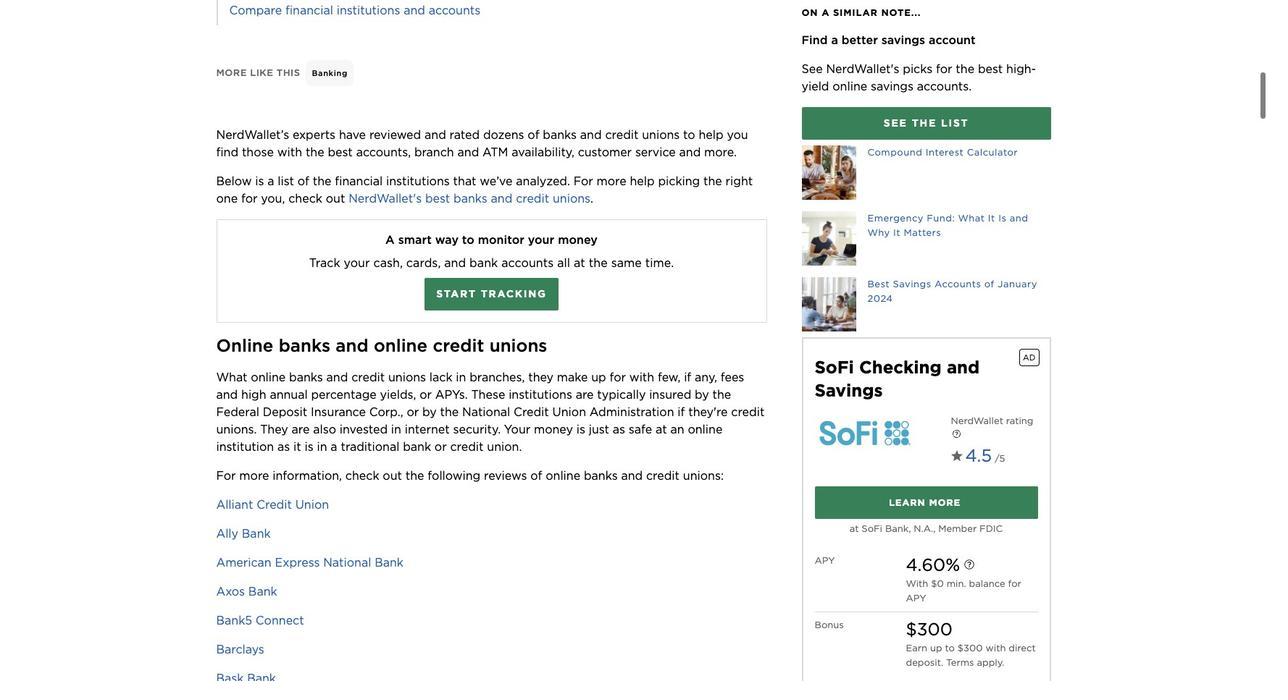 Task type: locate. For each thing, give the bounding box(es) containing it.
fund:
[[927, 213, 955, 224]]

0 vertical spatial union
[[553, 405, 586, 419]]

to up the picking
[[683, 128, 695, 142]]

national right express at the bottom left
[[323, 556, 371, 570]]

1 horizontal spatial nerdwallet's
[[826, 62, 900, 76]]

1 horizontal spatial apy
[[906, 593, 926, 604]]

credit left unions:
[[646, 469, 680, 483]]

one
[[216, 192, 238, 205]]

compare financial institutions and accounts link
[[216, 0, 767, 25]]

online banks and online credit unions
[[216, 335, 547, 356]]

apy inside the with $0 min. balance for apy
[[906, 593, 926, 604]]

more
[[216, 67, 247, 78]]

1 vertical spatial with
[[630, 371, 654, 384]]

1 vertical spatial nerdwallet's
[[349, 192, 422, 205]]

of down experts
[[298, 174, 309, 188]]

up right make
[[591, 371, 606, 384]]

0 horizontal spatial up
[[591, 371, 606, 384]]

0 vertical spatial money
[[558, 233, 598, 247]]

check down traditional
[[345, 469, 379, 483]]

they're
[[688, 405, 728, 419]]

credit down analyzed.
[[516, 192, 549, 205]]

0 horizontal spatial best
[[328, 145, 353, 159]]

sofi checking and savings link
[[815, 351, 1016, 403]]

in up apys.
[[456, 371, 466, 384]]

learn more
[[889, 498, 961, 509]]

0 horizontal spatial with
[[277, 145, 302, 159]]

for right one
[[241, 192, 258, 205]]

insurance
[[311, 405, 366, 419]]

financial inside "link"
[[285, 3, 333, 17]]

unions inside "what online banks and credit unions lack in branches, they make up for with few, if any, fees and high annual percentage yields, or apys. these institutions are typically insured by the federal deposit insurance corp., or by the national credit union administration if they're credit unions. they are also invested in internet security. your money is just as safe at an online institution as it is in a traditional bank or credit union."
[[388, 371, 426, 384]]

by down any,
[[695, 388, 709, 402]]

credit down "security."
[[450, 440, 484, 454]]

1 horizontal spatial to
[[683, 128, 695, 142]]

0 horizontal spatial credit
[[257, 498, 292, 512]]

to inside nerdwallet's experts have reviewed and rated dozens of banks and credit unions to help you find those with the best accounts, branch and atm availability, customer service and more.
[[683, 128, 695, 142]]

0 vertical spatial to
[[683, 128, 695, 142]]

1 horizontal spatial check
[[345, 469, 379, 483]]

or up internet
[[407, 405, 419, 419]]

apy down with
[[906, 593, 926, 604]]

nerdwallet
[[951, 416, 1003, 427]]

unions up branches,
[[490, 335, 547, 356]]

0 horizontal spatial bank
[[403, 440, 431, 454]]

as right just
[[613, 423, 625, 437]]

list inside 'below is a list of the financial institutions that we've analyzed. for more help picking the right one for you, check out'
[[278, 174, 294, 188]]

0 vertical spatial it
[[988, 213, 995, 224]]

nerdwallet's
[[826, 62, 900, 76], [349, 192, 422, 205]]

for up typically
[[610, 371, 626, 384]]

1 vertical spatial apy
[[906, 593, 926, 604]]

1 horizontal spatial help
[[699, 128, 724, 142]]

a right "on"
[[822, 7, 830, 18]]

with down experts
[[277, 145, 302, 159]]

find
[[216, 145, 238, 159]]

better
[[842, 33, 878, 47]]

1 vertical spatial in
[[391, 423, 401, 437]]

monitor
[[478, 233, 525, 247]]

by up internet
[[422, 405, 437, 419]]

1 vertical spatial accounts
[[502, 256, 554, 270]]

have
[[339, 128, 366, 142]]

1 horizontal spatial is
[[305, 440, 314, 454]]

bank5 connect link
[[216, 614, 304, 628]]

union down information,
[[295, 498, 329, 512]]

0 vertical spatial savings
[[893, 279, 931, 290]]

0 vertical spatial best
[[978, 62, 1003, 76]]

see up yield
[[802, 62, 823, 76]]

nerdwallet's
[[216, 128, 289, 142]]

for inside the with $0 min. balance for apy
[[1008, 579, 1021, 590]]

0 horizontal spatial $300
[[906, 619, 953, 641]]

apy
[[815, 556, 835, 567], [906, 593, 926, 604]]

is inside 'below is a list of the financial institutions that we've analyzed. for more help picking the right one for you, check out'
[[255, 174, 264, 188]]

2 vertical spatial with
[[986, 643, 1006, 654]]

savings down picks
[[871, 80, 914, 93]]

for right balance
[[1008, 579, 1021, 590]]

with up typically
[[630, 371, 654, 384]]

yield
[[802, 80, 829, 93]]

0 vertical spatial see
[[802, 62, 823, 76]]

what right fund:
[[958, 213, 985, 224]]

1 horizontal spatial savings
[[893, 279, 931, 290]]

track
[[309, 256, 340, 270]]

help down 'service'
[[630, 174, 655, 188]]

money right 'your'
[[534, 423, 573, 437]]

more information about apy image
[[954, 551, 986, 583]]

what
[[958, 213, 985, 224], [216, 371, 247, 384]]

or down the lack on the bottom
[[420, 388, 432, 402]]

banks
[[543, 128, 577, 142], [454, 192, 487, 205], [279, 335, 330, 356], [289, 371, 323, 384], [584, 469, 618, 483]]

online inside see nerdwallet's picks for the best high- yield online savings accounts.
[[833, 80, 867, 93]]

typically
[[597, 388, 646, 402]]

1 horizontal spatial by
[[695, 388, 709, 402]]

0 horizontal spatial to
[[462, 233, 474, 247]]

union
[[553, 405, 586, 419], [295, 498, 329, 512]]

credit right the alliant
[[257, 498, 292, 512]]

savings up sofi checking and savings image
[[815, 380, 883, 401]]

if left any,
[[684, 371, 691, 384]]

out inside 'below is a list of the financial institutions that we've analyzed. for more help picking the right one for you, check out'
[[326, 192, 345, 205]]

1 horizontal spatial $300
[[958, 643, 983, 654]]

to inside $300 earn up to $300 with direct deposit. terms apply.
[[945, 643, 955, 654]]

bank
[[242, 527, 271, 541], [375, 556, 404, 570], [248, 585, 277, 599]]

1 horizontal spatial out
[[383, 469, 402, 483]]

see the list
[[884, 117, 969, 129]]

0 horizontal spatial is
[[255, 174, 264, 188]]

sofi checking and savings
[[815, 357, 980, 401]]

bank,
[[885, 524, 911, 535]]

1 horizontal spatial union
[[553, 405, 586, 419]]

more down customer
[[597, 174, 627, 188]]

savings down note...
[[882, 33, 925, 47]]

out down traditional
[[383, 469, 402, 483]]

the inside see nerdwallet's picks for the best high- yield online savings accounts.
[[956, 62, 975, 76]]

of
[[528, 128, 539, 142], [298, 174, 309, 188], [984, 279, 995, 290], [531, 469, 542, 483]]

your left cash,
[[344, 256, 370, 270]]

online
[[833, 80, 867, 93], [374, 335, 428, 356], [251, 371, 286, 384], [688, 423, 723, 437], [546, 469, 580, 483]]

accounts.
[[917, 80, 972, 93]]

1 vertical spatial as
[[278, 440, 290, 454]]

for
[[574, 174, 593, 188], [216, 469, 236, 483]]

1 vertical spatial are
[[292, 423, 310, 437]]

are down make
[[576, 388, 594, 402]]

tracking
[[481, 288, 547, 300]]

0 vertical spatial your
[[528, 233, 554, 247]]

0 horizontal spatial apy
[[815, 556, 835, 567]]

it left is
[[988, 213, 995, 224]]

0 horizontal spatial list
[[278, 174, 294, 188]]

1 vertical spatial by
[[422, 405, 437, 419]]

connect
[[256, 614, 304, 628]]

for
[[936, 62, 952, 76], [241, 192, 258, 205], [610, 371, 626, 384], [1008, 579, 1021, 590]]

of left january
[[984, 279, 995, 290]]

with
[[277, 145, 302, 159], [630, 371, 654, 384], [986, 643, 1006, 654]]

the
[[956, 62, 975, 76], [912, 117, 937, 129], [306, 145, 324, 159], [313, 174, 332, 188], [704, 174, 722, 188], [589, 256, 608, 270], [713, 388, 731, 402], [440, 405, 459, 419], [406, 469, 424, 483]]

compound
[[868, 147, 923, 158]]

0 vertical spatial in
[[456, 371, 466, 384]]

2 horizontal spatial at
[[850, 524, 859, 535]]

list up you,
[[278, 174, 294, 188]]

out right you,
[[326, 192, 345, 205]]

0 vertical spatial by
[[695, 388, 709, 402]]

1 vertical spatial bank
[[403, 440, 431, 454]]

national down these
[[462, 405, 510, 419]]

1 vertical spatial savings
[[871, 80, 914, 93]]

bank down a smart way to monitor your money
[[470, 256, 498, 270]]

alliant credit union
[[216, 498, 329, 512]]

financial right compare
[[285, 3, 333, 17]]

credit up the lack on the bottom
[[433, 335, 484, 356]]

ally bank link
[[216, 527, 271, 541]]

min.
[[947, 579, 966, 590]]

national inside "what online banks and credit unions lack in branches, they make up for with few, if any, fees and high annual percentage yields, or apys. these institutions are typically insured by the federal deposit insurance corp., or by the national credit union administration if they're credit unions. they are also invested in internet security. your money is just as safe at an online institution as it is in a traditional bank or credit union."
[[462, 405, 510, 419]]

money
[[558, 233, 598, 247], [534, 423, 573, 437]]

1 vertical spatial is
[[577, 423, 585, 437]]

to for $300
[[945, 643, 955, 654]]

2 vertical spatial best
[[425, 192, 450, 205]]

for up .
[[574, 174, 593, 188]]

1 horizontal spatial national
[[462, 405, 510, 419]]

time.
[[645, 256, 674, 270]]

unions up "yields," in the bottom left of the page
[[388, 371, 426, 384]]

to for a
[[462, 233, 474, 247]]

1 vertical spatial more
[[239, 469, 269, 483]]

0 horizontal spatial nerdwallet's
[[349, 192, 422, 205]]

union down make
[[553, 405, 586, 419]]

see for see nerdwallet's picks for the best high- yield online savings accounts.
[[802, 62, 823, 76]]

why
[[868, 228, 890, 238]]

similar
[[833, 7, 878, 18]]

sofi left bank,
[[862, 524, 883, 535]]

credit inside nerdwallet's experts have reviewed and rated dozens of banks and credit unions to help you find those with the best accounts, branch and atm availability, customer service and more.
[[605, 128, 639, 142]]

1 vertical spatial financial
[[335, 174, 383, 188]]

$300 up earn in the bottom right of the page
[[906, 619, 953, 641]]

online right yield
[[833, 80, 867, 93]]

or
[[420, 388, 432, 402], [407, 405, 419, 419], [435, 440, 447, 454]]

to up terms
[[945, 643, 955, 654]]

more
[[597, 174, 627, 188], [239, 469, 269, 483]]

1 horizontal spatial more
[[597, 174, 627, 188]]

your right "monitor"
[[528, 233, 554, 247]]

1 vertical spatial $300
[[958, 643, 983, 654]]

1 horizontal spatial financial
[[335, 174, 383, 188]]

2 vertical spatial institutions
[[509, 388, 572, 402]]

few,
[[658, 371, 681, 384]]

your
[[504, 423, 531, 437]]

credit up 'your'
[[514, 405, 549, 419]]

for up "accounts."
[[936, 62, 952, 76]]

union inside "what online banks and credit unions lack in branches, they make up for with few, if any, fees and high annual percentage yields, or apys. these institutions are typically insured by the federal deposit insurance corp., or by the national credit union administration if they're credit unions. they are also invested in internet security. your money is just as safe at an online institution as it is in a traditional bank or credit union."
[[553, 405, 586, 419]]

list up the interest
[[941, 117, 969, 129]]

1 horizontal spatial bank
[[470, 256, 498, 270]]

1 horizontal spatial list
[[941, 117, 969, 129]]

1 vertical spatial list
[[278, 174, 294, 188]]

1 horizontal spatial as
[[613, 423, 625, 437]]

2 vertical spatial bank
[[248, 585, 277, 599]]

0 vertical spatial accounts
[[429, 3, 481, 17]]

0 vertical spatial bank
[[242, 527, 271, 541]]

savings
[[882, 33, 925, 47], [871, 80, 914, 93]]

1 vertical spatial credit
[[257, 498, 292, 512]]

1 vertical spatial to
[[462, 233, 474, 247]]

in down also
[[317, 440, 327, 454]]

banks inside "what online banks and credit unions lack in branches, they make up for with few, if any, fees and high annual percentage yields, or apys. these institutions are typically insured by the federal deposit insurance corp., or by the national credit union administration if they're credit unions. they are also invested in internet security. your money is just as safe at an online institution as it is in a traditional bank or credit union."
[[289, 371, 323, 384]]

up up 'deposit.'
[[930, 643, 942, 654]]

if up the an
[[678, 405, 685, 419]]

unions for what online banks and credit unions lack in branches, they make up for with few, if any, fees and high annual percentage yields, or apys. these institutions are typically insured by the federal deposit insurance corp., or by the national credit union administration if they're credit unions. they are also invested in internet security. your money is just as safe at an online institution as it is in a traditional bank or credit union.
[[388, 371, 426, 384]]

1 vertical spatial if
[[678, 405, 685, 419]]

with up apply.
[[986, 643, 1006, 654]]

more inside 'below is a list of the financial institutions that we've analyzed. for more help picking the right one for you, check out'
[[597, 174, 627, 188]]

financial inside 'below is a list of the financial institutions that we've analyzed. for more help picking the right one for you, check out'
[[335, 174, 383, 188]]

help up more.
[[699, 128, 724, 142]]

0 horizontal spatial accounts
[[429, 3, 481, 17]]

or down internet
[[435, 440, 447, 454]]

2 vertical spatial is
[[305, 440, 314, 454]]

compound interest calculator
[[868, 147, 1018, 158]]

up
[[591, 371, 606, 384], [930, 643, 942, 654]]

matters
[[904, 228, 941, 238]]

online down they're
[[688, 423, 723, 437]]

0 vertical spatial for
[[574, 174, 593, 188]]

n.a.,
[[914, 524, 936, 535]]

nerdwallet's inside see nerdwallet's picks for the best high- yield online savings accounts.
[[826, 62, 900, 76]]

a down also
[[331, 440, 337, 454]]

best savings accounts of january 2024 link
[[802, 278, 1051, 332]]

alliant
[[216, 498, 253, 512]]

direct
[[1009, 643, 1036, 654]]

see inside see nerdwallet's picks for the best high- yield online savings accounts.
[[802, 62, 823, 76]]

at
[[574, 256, 585, 270], [656, 423, 667, 437], [850, 524, 859, 535]]

ally bank
[[216, 527, 271, 541]]

check right you,
[[288, 192, 322, 205]]

learn more link
[[815, 487, 1038, 520]]

2 vertical spatial to
[[945, 643, 955, 654]]

annual
[[270, 388, 308, 402]]

see for see the list
[[884, 117, 908, 129]]

any,
[[695, 371, 717, 384]]

credit
[[514, 405, 549, 419], [257, 498, 292, 512]]

0 vertical spatial nerdwallet's
[[826, 62, 900, 76]]

savings right best on the top right of the page
[[893, 279, 931, 290]]

1 vertical spatial at
[[656, 423, 667, 437]]

best down have
[[328, 145, 353, 159]]

express
[[275, 556, 320, 570]]

of up availability,
[[528, 128, 539, 142]]

bank5 connect
[[216, 614, 304, 628]]

a right find
[[831, 33, 838, 47]]

0 horizontal spatial as
[[278, 440, 290, 454]]

see up compound
[[884, 117, 908, 129]]

as left it
[[278, 440, 290, 454]]

1 horizontal spatial credit
[[514, 405, 549, 419]]

safe
[[629, 423, 652, 437]]

credit up customer
[[605, 128, 639, 142]]

it down the emergency
[[893, 228, 901, 238]]

nerdwallet's up a
[[349, 192, 422, 205]]

0 vertical spatial national
[[462, 405, 510, 419]]

this
[[277, 67, 300, 78]]

money up all
[[558, 233, 598, 247]]

to right way
[[462, 233, 474, 247]]

for more information, check out the following reviews of online banks and credit unions:
[[216, 469, 724, 483]]

more down institution
[[239, 469, 269, 483]]

4.5 /5
[[965, 446, 1005, 467]]

2 vertical spatial in
[[317, 440, 327, 454]]

unions for online banks and online credit unions
[[490, 335, 547, 356]]

account
[[929, 33, 976, 47]]

0 vertical spatial are
[[576, 388, 594, 402]]

a up you,
[[268, 174, 274, 188]]

0 vertical spatial up
[[591, 371, 606, 384]]

for inside "what online banks and credit unions lack in branches, they make up for with few, if any, fees and high annual percentage yields, or apys. these institutions are typically insured by the federal deposit insurance corp., or by the national credit union administration if they're credit unions. they are also invested in internet security. your money is just as safe at an online institution as it is in a traditional bank or credit union."
[[610, 371, 626, 384]]

2 horizontal spatial is
[[577, 423, 585, 437]]

at right all
[[574, 256, 585, 270]]

list inside see the list link
[[941, 117, 969, 129]]

0 horizontal spatial or
[[407, 405, 419, 419]]

rated 4.5 out of 5 element
[[965, 443, 1005, 475]]

in down the corp.,
[[391, 423, 401, 437]]

all
[[557, 256, 570, 270]]

nerdwallet's down better
[[826, 62, 900, 76]]

best left high-
[[978, 62, 1003, 76]]

at left the an
[[656, 423, 667, 437]]

cards,
[[406, 256, 441, 270]]

unions:
[[683, 469, 724, 483]]

rating
[[1006, 416, 1034, 427]]

0 vertical spatial with
[[277, 145, 302, 159]]

what up the high
[[216, 371, 247, 384]]

1 vertical spatial out
[[383, 469, 402, 483]]

bank inside "what online banks and credit unions lack in branches, they make up for with few, if any, fees and high annual percentage yields, or apys. these institutions are typically insured by the federal deposit insurance corp., or by the national credit union administration if they're credit unions. they are also invested in internet security. your money is just as safe at an online institution as it is in a traditional bank or credit union."
[[403, 440, 431, 454]]

unions down analyzed.
[[553, 192, 591, 205]]

best up way
[[425, 192, 450, 205]]

$300 earn up to $300 with direct deposit. terms apply.
[[906, 619, 1036, 669]]

is up you,
[[255, 174, 264, 188]]

0 horizontal spatial are
[[292, 423, 310, 437]]

0 horizontal spatial in
[[317, 440, 327, 454]]

1 vertical spatial what
[[216, 371, 247, 384]]

service
[[635, 145, 676, 159]]

$300 up terms
[[958, 643, 983, 654]]

0 vertical spatial bank
[[470, 256, 498, 270]]

lack
[[430, 371, 453, 384]]

help inside nerdwallet's experts have reviewed and rated dozens of banks and credit unions to help you find those with the best accounts, branch and atm availability, customer service and more.
[[699, 128, 724, 142]]

1 horizontal spatial accounts
[[502, 256, 554, 270]]

1 vertical spatial savings
[[815, 380, 883, 401]]

1 horizontal spatial at
[[656, 423, 667, 437]]

unions up 'service'
[[642, 128, 680, 142]]

at left bank,
[[850, 524, 859, 535]]

your
[[528, 233, 554, 247], [344, 256, 370, 270]]

earn
[[906, 643, 927, 654]]

help inside 'below is a list of the financial institutions that we've analyzed. for more help picking the right one for you, check out'
[[630, 174, 655, 188]]

1 vertical spatial money
[[534, 423, 573, 437]]

nerdwallet rating
[[951, 416, 1034, 427]]

sofi left checking
[[815, 357, 854, 378]]

is right it
[[305, 440, 314, 454]]

for up the alliant
[[216, 469, 236, 483]]

help for to
[[699, 128, 724, 142]]

list
[[941, 117, 969, 129], [278, 174, 294, 188]]

financial down accounts,
[[335, 174, 383, 188]]

and
[[404, 3, 425, 17], [425, 128, 446, 142], [580, 128, 602, 142], [458, 145, 479, 159], [679, 145, 701, 159], [491, 192, 513, 205], [1010, 213, 1028, 224], [444, 256, 466, 270], [336, 335, 369, 356], [947, 357, 980, 378], [326, 371, 348, 384], [216, 388, 238, 402], [621, 469, 643, 483]]

0 vertical spatial sofi
[[815, 357, 854, 378]]

0 vertical spatial as
[[613, 423, 625, 437]]

1 vertical spatial help
[[630, 174, 655, 188]]

1 horizontal spatial what
[[958, 213, 985, 224]]

%
[[946, 555, 960, 576]]

apy up bonus
[[815, 556, 835, 567]]

corp.,
[[369, 405, 403, 419]]



Task type: vqa. For each thing, say whether or not it's contained in the screenshot.
they're on the bottom right of the page
yes



Task type: describe. For each thing, give the bounding box(es) containing it.
picking
[[658, 174, 700, 188]]

bank5
[[216, 614, 252, 628]]

more
[[929, 498, 961, 509]]

these
[[471, 388, 505, 402]]

see nerdwallet's picks for the best high- yield online savings accounts.
[[802, 62, 1036, 93]]

0 horizontal spatial your
[[344, 256, 370, 270]]

1 vertical spatial it
[[893, 228, 901, 238]]

best inside nerdwallet's experts have reviewed and rated dozens of banks and credit unions to help you find those with the best accounts, branch and atm availability, customer service and more.
[[328, 145, 353, 159]]

high-
[[1006, 62, 1036, 76]]

nerdwallet's best banks and credit unions .
[[349, 192, 593, 205]]

customer
[[578, 145, 632, 159]]

barclays link
[[216, 643, 264, 657]]

money inside "what online banks and credit unions lack in branches, they make up for with few, if any, fees and high annual percentage yields, or apys. these institutions are typically insured by the federal deposit insurance corp., or by the national credit union administration if they're credit unions. they are also invested in internet security. your money is just as safe at an online institution as it is in a traditional bank or credit union."
[[534, 423, 573, 437]]

and inside sofi checking and savings
[[947, 357, 980, 378]]

at inside "what online banks and credit unions lack in branches, they make up for with few, if any, fees and high annual percentage yields, or apys. these institutions are typically insured by the federal deposit insurance corp., or by the national credit union administration if they're credit unions. they are also invested in internet security. your money is just as safe at an online institution as it is in a traditional bank or credit union."
[[656, 423, 667, 437]]

1 horizontal spatial it
[[988, 213, 995, 224]]

emergency
[[868, 213, 924, 224]]

administration
[[590, 405, 674, 419]]

they
[[260, 423, 288, 437]]

rated
[[450, 128, 480, 142]]

track your cash, cards, and bank accounts all at the same time.
[[309, 256, 674, 270]]

unions inside nerdwallet's experts have reviewed and rated dozens of banks and credit unions to help you find those with the best accounts, branch and atm availability, customer service and more.
[[642, 128, 680, 142]]

you
[[727, 128, 748, 142]]

of inside nerdwallet's experts have reviewed and rated dozens of banks and credit unions to help you find those with the best accounts, branch and atm availability, customer service and more.
[[528, 128, 539, 142]]

0 horizontal spatial national
[[323, 556, 371, 570]]

nerdwallet's best banks and credit unions link
[[349, 192, 591, 205]]

percentage
[[311, 388, 377, 402]]

of inside best savings accounts of january 2024
[[984, 279, 995, 290]]

a
[[385, 233, 395, 247]]

for inside 'below is a list of the financial institutions that we've analyzed. for more help picking the right one for you, check out'
[[574, 174, 593, 188]]

barclays
[[216, 643, 264, 657]]

with inside $300 earn up to $300 with direct deposit. terms apply.
[[986, 643, 1006, 654]]

below is a list of the financial institutions that we've analyzed. for more help picking the right one for you, check out
[[216, 174, 756, 205]]

high
[[241, 388, 266, 402]]

banks inside nerdwallet's experts have reviewed and rated dozens of banks and credit unions to help you find those with the best accounts, branch and atm availability, customer service and more.
[[543, 128, 577, 142]]

insured
[[649, 388, 691, 402]]

4.5
[[965, 446, 992, 467]]

they
[[528, 371, 554, 384]]

up inside "what online banks and credit unions lack in branches, they make up for with few, if any, fees and high annual percentage yields, or apys. these institutions are typically insured by the federal deposit insurance corp., or by the national credit union administration if they're credit unions. they are also invested in internet security. your money is just as safe at an online institution as it is in a traditional bank or credit union."
[[591, 371, 606, 384]]

savings inside sofi checking and savings
[[815, 380, 883, 401]]

nerdwallet's experts have reviewed and rated dozens of banks and credit unions to help you find those with the best accounts, branch and atm availability, customer service and more.
[[216, 128, 752, 159]]

accounts
[[935, 279, 981, 290]]

traditional
[[341, 440, 400, 454]]

interest
[[926, 147, 964, 158]]

for inside see nerdwallet's picks for the best high- yield online savings accounts.
[[936, 62, 952, 76]]

american express national bank link
[[216, 556, 404, 570]]

what online banks and credit unions lack in branches, they make up for with few, if any, fees and high annual percentage yields, or apys. these institutions are typically insured by the federal deposit insurance corp., or by the national credit union administration if they're credit unions. they are also invested in internet security. your money is just as safe at an online institution as it is in a traditional bank or credit union.
[[216, 371, 768, 454]]

of right reviews
[[531, 469, 542, 483]]

following
[[428, 469, 481, 483]]

also
[[313, 423, 336, 437]]

institutions inside "what online banks and credit unions lack in branches, they make up for with few, if any, fees and high annual percentage yields, or apys. these institutions are typically insured by the federal deposit insurance corp., or by the national credit union administration if they're credit unions. they are also invested in internet security. your money is just as safe at an online institution as it is in a traditional bank or credit union."
[[509, 388, 572, 402]]

like
[[250, 67, 273, 78]]

with $0 min. balance for apy
[[906, 579, 1021, 604]]

axos bank
[[216, 585, 277, 599]]

1 vertical spatial for
[[216, 469, 236, 483]]

what inside "what online banks and credit unions lack in branches, they make up for with few, if any, fees and high annual percentage yields, or apys. these institutions are typically insured by the federal deposit insurance corp., or by the national credit union administration if they're credit unions. they are also invested in internet security. your money is just as safe at an online institution as it is in a traditional bank or credit union."
[[216, 371, 247, 384]]

savings inside best savings accounts of january 2024
[[893, 279, 931, 290]]

a smart way to monitor your money
[[385, 233, 598, 247]]

on
[[802, 7, 818, 18]]

balance
[[969, 579, 1005, 590]]

same
[[611, 256, 642, 270]]

0 vertical spatial at
[[574, 256, 585, 270]]

0 vertical spatial apy
[[815, 556, 835, 567]]

sofi inside sofi checking and savings
[[815, 357, 854, 378]]

make
[[557, 371, 588, 384]]

a inside "what online banks and credit unions lack in branches, they make up for with few, if any, fees and high annual percentage yields, or apys. these institutions are typically insured by the federal deposit insurance corp., or by the national credit union administration if they're credit unions. they are also invested in internet security. your money is just as safe at an online institution as it is in a traditional bank or credit union."
[[331, 440, 337, 454]]

check inside 'below is a list of the financial institutions that we've analyzed. for more help picking the right one for you, check out'
[[288, 192, 322, 205]]

bank for ally bank
[[242, 527, 271, 541]]

1 horizontal spatial your
[[528, 233, 554, 247]]

a inside 'below is a list of the financial institutions that we've analyzed. for more help picking the right one for you, check out'
[[268, 174, 274, 188]]

unions for nerdwallet's best banks and credit unions .
[[553, 192, 591, 205]]

we've
[[480, 174, 513, 188]]

the inside nerdwallet's experts have reviewed and rated dozens of banks and credit unions to help you find those with the best accounts, branch and atm availability, customer service and more.
[[306, 145, 324, 159]]

help for more
[[630, 174, 655, 188]]

1 horizontal spatial best
[[425, 192, 450, 205]]

2 vertical spatial or
[[435, 440, 447, 454]]

with
[[906, 579, 928, 590]]

is
[[999, 213, 1007, 224]]

.
[[591, 192, 593, 205]]

smart
[[398, 233, 432, 247]]

of inside 'below is a list of the financial institutions that we've analyzed. for more help picking the right one for you, check out'
[[298, 174, 309, 188]]

invested
[[340, 423, 388, 437]]

cash,
[[373, 256, 403, 270]]

online up the high
[[251, 371, 286, 384]]

federal
[[216, 405, 259, 419]]

savings inside see nerdwallet's picks for the best high- yield online savings accounts.
[[871, 80, 914, 93]]

member
[[939, 524, 977, 535]]

0 vertical spatial savings
[[882, 33, 925, 47]]

credit up percentage
[[351, 371, 385, 384]]

1 vertical spatial sofi
[[862, 524, 883, 535]]

an
[[671, 423, 684, 437]]

institutions inside "link"
[[337, 3, 400, 17]]

dozens
[[483, 128, 524, 142]]

those
[[242, 145, 274, 159]]

more.
[[704, 145, 737, 159]]

at sofi bank, n.a., member fdic
[[850, 524, 1003, 535]]

and inside emergency fund: what it is and why it matters
[[1010, 213, 1028, 224]]

more like this
[[216, 67, 300, 78]]

$0
[[931, 579, 944, 590]]

online right reviews
[[546, 469, 580, 483]]

1 vertical spatial bank
[[375, 556, 404, 570]]

apys.
[[435, 388, 468, 402]]

what inside emergency fund: what it is and why it matters
[[958, 213, 985, 224]]

best inside see nerdwallet's picks for the best high- yield online savings accounts.
[[978, 62, 1003, 76]]

with inside "what online banks and credit unions lack in branches, they make up for with few, if any, fees and high annual percentage yields, or apys. these institutions are typically insured by the federal deposit insurance corp., or by the national credit union administration if they're credit unions. they are also invested in internet security. your money is just as safe at an online institution as it is in a traditional bank or credit union."
[[630, 371, 654, 384]]

reviews
[[484, 469, 527, 483]]

bonus
[[815, 620, 844, 631]]

yields,
[[380, 388, 416, 402]]

0 vertical spatial or
[[420, 388, 432, 402]]

on a similar note...
[[802, 7, 921, 18]]

branch
[[414, 145, 454, 159]]

american express national bank
[[216, 556, 404, 570]]

1 vertical spatial check
[[345, 469, 379, 483]]

best savings accounts of january 2024
[[868, 279, 1037, 304]]

how is this rating determined? image
[[940, 420, 972, 452]]

find a better savings account
[[802, 33, 976, 47]]

you,
[[261, 192, 285, 205]]

right
[[726, 174, 753, 188]]

credit down fees
[[731, 405, 765, 419]]

institutions inside 'below is a list of the financial institutions that we've analyzed. for more help picking the right one for you, check out'
[[386, 174, 450, 188]]

with inside nerdwallet's experts have reviewed and rated dozens of banks and credit unions to help you find those with the best accounts, branch and atm availability, customer service and more.
[[277, 145, 302, 159]]

for inside 'below is a list of the financial institutions that we've analyzed. for more help picking the right one for you, check out'
[[241, 192, 258, 205]]

availability,
[[512, 145, 574, 159]]

1 horizontal spatial in
[[391, 423, 401, 437]]

0 horizontal spatial union
[[295, 498, 329, 512]]

reviewed
[[369, 128, 421, 142]]

below
[[216, 174, 252, 188]]

apply.
[[977, 658, 1005, 669]]

0 horizontal spatial more
[[239, 469, 269, 483]]

start tracking
[[436, 288, 547, 300]]

accounts inside compare financial institutions and accounts "link"
[[429, 3, 481, 17]]

credit inside "what online banks and credit unions lack in branches, they make up for with few, if any, fees and high annual percentage yields, or apys. these institutions are typically insured by the federal deposit insurance corp., or by the national credit union administration if they're credit unions. they are also invested in internet security. your money is just as safe at an online institution as it is in a traditional bank or credit union."
[[514, 405, 549, 419]]

information,
[[273, 469, 342, 483]]

0 vertical spatial if
[[684, 371, 691, 384]]

it
[[293, 440, 301, 454]]

online up "yields," in the bottom left of the page
[[374, 335, 428, 356]]

2 vertical spatial at
[[850, 524, 859, 535]]

january
[[998, 279, 1037, 290]]

union.
[[487, 440, 522, 454]]

ad
[[1023, 353, 1036, 363]]

internet
[[405, 423, 450, 437]]

0 horizontal spatial by
[[422, 405, 437, 419]]

compare financial institutions and accounts
[[229, 3, 481, 17]]

up inside $300 earn up to $300 with direct deposit. terms apply.
[[930, 643, 942, 654]]

bank for axos bank
[[248, 585, 277, 599]]

sofi checking and savings image
[[815, 414, 916, 451]]



